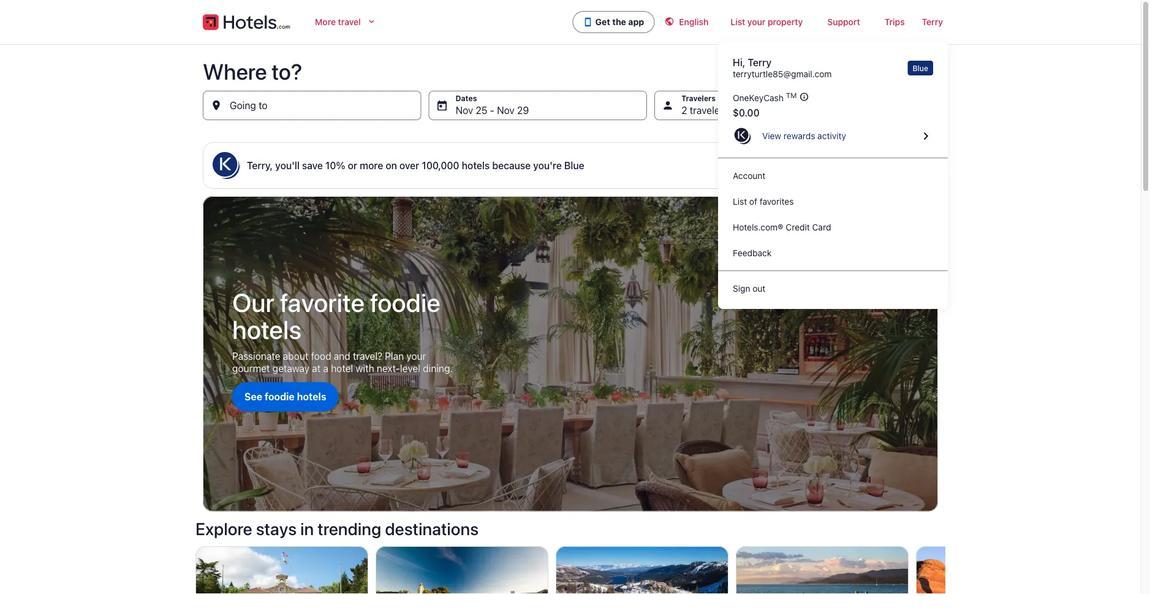 Task type: vqa. For each thing, say whether or not it's contained in the screenshot.
December 2023's F
no



Task type: describe. For each thing, give the bounding box(es) containing it.
$0.00
[[733, 107, 760, 119]]

about
[[283, 351, 309, 362]]

the
[[613, 17, 627, 27]]

over
[[400, 160, 420, 171]]

nov 25 - nov 29 button
[[429, 91, 648, 120]]

view
[[763, 131, 782, 141]]

terry, you'll save 10% or more on over 100,000 hotels because you're blue
[[247, 160, 585, 171]]

support
[[828, 17, 861, 27]]

0 vertical spatial your
[[748, 17, 766, 27]]

you're
[[534, 160, 562, 171]]

because
[[493, 160, 531, 171]]

our
[[232, 287, 275, 317]]

0 vertical spatial hotels
[[462, 160, 490, 171]]

sign
[[733, 284, 751, 294]]

get
[[596, 17, 611, 27]]

explore stays in trending destinations
[[196, 519, 479, 539]]

stays
[[256, 519, 297, 539]]

hotels inside see foodie hotels link
[[297, 391, 327, 403]]

plan
[[385, 351, 404, 362]]

travel
[[338, 17, 361, 27]]

hotels.com® credit card link
[[719, 215, 949, 240]]

account
[[733, 171, 766, 181]]

food
[[311, 351, 331, 362]]

destinations
[[385, 519, 479, 539]]

favorites
[[760, 197, 794, 207]]

and
[[334, 351, 351, 362]]

get the app
[[596, 17, 645, 27]]

where to?
[[203, 58, 303, 84]]

see foodie hotels link
[[232, 382, 339, 412]]

list of favorites
[[733, 197, 794, 207]]

more
[[360, 160, 383, 171]]

terry button
[[918, 10, 949, 34]]

credit
[[786, 222, 811, 232]]

support link
[[816, 10, 873, 34]]

sign out link
[[719, 276, 949, 302]]

trending
[[318, 519, 382, 539]]

hotels logo image
[[203, 12, 291, 32]]

view rewards activity link
[[733, 126, 934, 146]]

trips
[[885, 17, 905, 27]]

small image
[[665, 17, 675, 26]]

1 horizontal spatial blue
[[913, 64, 929, 72]]

see foodie hotels
[[245, 391, 327, 403]]

passionate
[[232, 351, 281, 362]]

hotels.com® credit card
[[733, 222, 832, 232]]

get the app link
[[573, 11, 655, 33]]

or
[[348, 160, 358, 171]]

1 vertical spatial foodie
[[265, 391, 295, 403]]

blue inside our favorite foodie hotels main content
[[565, 160, 585, 171]]

card
[[813, 222, 832, 232]]

foodie inside our favorite foodie hotels passionate about food and travel? plan your gourmet getaway at a hotel with next-level dining.
[[370, 287, 441, 317]]

feedback
[[733, 248, 772, 258]]

-
[[490, 105, 495, 116]]

english button
[[655, 10, 719, 34]]

nov 25 - nov 29
[[456, 105, 529, 116]]

explore
[[196, 519, 252, 539]]

out
[[753, 284, 766, 294]]

10%
[[326, 160, 346, 171]]

see
[[245, 391, 263, 403]]

hi, terry terryturtle85@gmail.com
[[733, 57, 832, 79]]

hi,
[[733, 57, 746, 68]]

1 nov from the left
[[456, 105, 474, 116]]

save
[[302, 160, 323, 171]]

onekeycash
[[733, 93, 784, 103]]

sign out
[[733, 284, 766, 294]]

list for list of favorites
[[733, 197, 748, 207]]



Task type: locate. For each thing, give the bounding box(es) containing it.
1 vertical spatial terry
[[748, 57, 772, 68]]

list
[[731, 17, 746, 27], [733, 197, 748, 207]]

in
[[301, 519, 314, 539]]

one key blue tier image
[[213, 152, 240, 179]]

blue down terry dropdown button
[[913, 64, 929, 72]]

list left of
[[733, 197, 748, 207]]

your up level
[[407, 351, 426, 362]]

more travel
[[315, 17, 361, 27]]

your left property
[[748, 17, 766, 27]]

terry
[[923, 17, 944, 27], [748, 57, 772, 68]]

2 nov from the left
[[497, 105, 515, 116]]

list up hi,
[[731, 17, 746, 27]]

you'll
[[275, 160, 300, 171]]

level
[[400, 363, 421, 374]]

at
[[312, 363, 321, 374]]

info_outline image
[[800, 92, 810, 102]]

gourmet
[[232, 363, 270, 374]]

1 vertical spatial hotels
[[232, 314, 302, 344]]

0 vertical spatial foodie
[[370, 287, 441, 317]]

100,000
[[422, 160, 460, 171]]

foodie right see on the left bottom of page
[[265, 391, 295, 403]]

onekeycash tm
[[733, 91, 797, 103]]

0 horizontal spatial terry
[[748, 57, 772, 68]]

terry,
[[247, 160, 273, 171]]

blue right you're at top
[[565, 160, 585, 171]]

1 vertical spatial blue
[[565, 160, 585, 171]]

1 vertical spatial list
[[733, 197, 748, 207]]

tm
[[787, 91, 797, 100]]

of
[[750, 197, 758, 207]]

property
[[768, 17, 803, 27]]

where
[[203, 58, 267, 84]]

list your property link
[[719, 10, 816, 34]]

hotels.com®
[[733, 222, 784, 232]]

0 horizontal spatial your
[[407, 351, 426, 362]]

hotel
[[331, 363, 353, 374]]

hotels up passionate at the left bottom of page
[[232, 314, 302, 344]]

blue
[[913, 64, 929, 72], [565, 160, 585, 171]]

list of favorites link
[[719, 189, 949, 215]]

your inside our favorite foodie hotels passionate about food and travel? plan your gourmet getaway at a hotel with next-level dining.
[[407, 351, 426, 362]]

0 vertical spatial blue
[[913, 64, 929, 72]]

terry inside dropdown button
[[923, 17, 944, 27]]

1 horizontal spatial your
[[748, 17, 766, 27]]

on
[[386, 160, 397, 171]]

dining.
[[423, 363, 453, 374]]

download the app button image
[[583, 17, 593, 27]]

dine under a verdant mosaic of plant life in the city. image
[[203, 196, 939, 512]]

onekeycash image
[[733, 126, 753, 146]]

directional image
[[919, 129, 934, 143]]

more
[[315, 17, 336, 27]]

nov
[[456, 105, 474, 116], [497, 105, 515, 116]]

terry right trips
[[923, 17, 944, 27]]

view rewards activity
[[763, 131, 847, 141]]

nov right - on the top of the page
[[497, 105, 515, 116]]

hotels
[[462, 160, 490, 171], [232, 314, 302, 344], [297, 391, 327, 403]]

0 vertical spatial list
[[731, 17, 746, 27]]

your
[[748, 17, 766, 27], [407, 351, 426, 362]]

list your property
[[731, 17, 803, 27]]

activity
[[818, 131, 847, 141]]

with
[[356, 363, 375, 374]]

getaway
[[273, 363, 310, 374]]

25
[[476, 105, 488, 116]]

0 horizontal spatial blue
[[565, 160, 585, 171]]

rewards
[[784, 131, 816, 141]]

next-
[[377, 363, 400, 374]]

0 horizontal spatial nov
[[456, 105, 474, 116]]

1 horizontal spatial nov
[[497, 105, 515, 116]]

hotels right 100,000
[[462, 160, 490, 171]]

more travel button
[[305, 10, 387, 34]]

feedback link
[[719, 240, 949, 266]]

terry inside hi, terry terryturtle85@gmail.com
[[748, 57, 772, 68]]

29
[[518, 105, 529, 116]]

foodie
[[370, 287, 441, 317], [265, 391, 295, 403]]

terryturtle85@gmail.com
[[733, 69, 832, 79]]

1 vertical spatial your
[[407, 351, 426, 362]]

our favorite foodie hotels passionate about food and travel? plan your gourmet getaway at a hotel with next-level dining.
[[232, 287, 453, 374]]

2 vertical spatial hotels
[[297, 391, 327, 403]]

trips link
[[873, 10, 918, 34]]

english
[[680, 17, 709, 27]]

terry right hi,
[[748, 57, 772, 68]]

nov left '25'
[[456, 105, 474, 116]]

app
[[629, 17, 645, 27]]

1 horizontal spatial terry
[[923, 17, 944, 27]]

our favorite foodie hotels main content
[[0, 44, 1142, 594]]

hotels inside our favorite foodie hotels passionate about food and travel? plan your gourmet getaway at a hotel with next-level dining.
[[232, 314, 302, 344]]

0 vertical spatial terry
[[923, 17, 944, 27]]

favorite
[[280, 287, 365, 317]]

hotels down at
[[297, 391, 327, 403]]

0 horizontal spatial foodie
[[265, 391, 295, 403]]

1 horizontal spatial foodie
[[370, 287, 441, 317]]

a
[[323, 363, 329, 374]]

travel?
[[353, 351, 383, 362]]

foodie up plan
[[370, 287, 441, 317]]

account link
[[719, 163, 949, 189]]

list for list your property
[[731, 17, 746, 27]]

to?
[[272, 58, 303, 84]]



